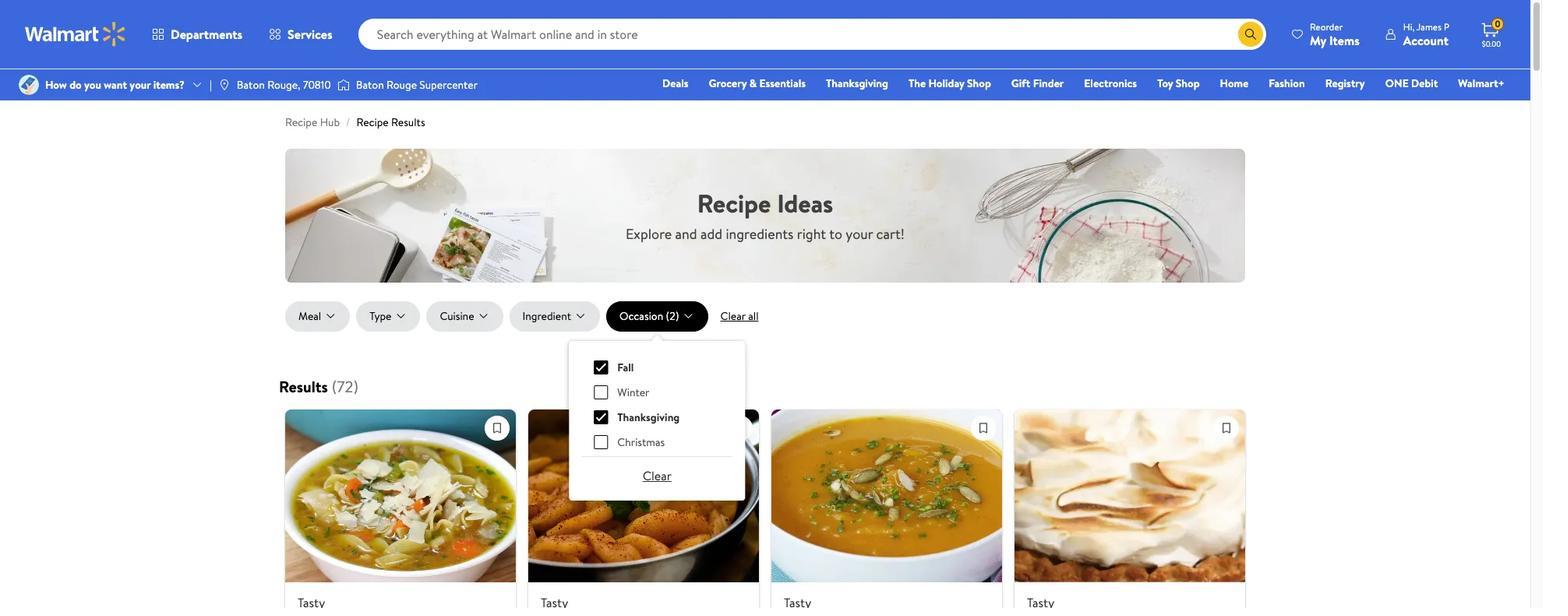 Task type: describe. For each thing, give the bounding box(es) containing it.
add
[[701, 225, 723, 244]]

items
[[1330, 32, 1360, 49]]

Search search field
[[358, 19, 1267, 50]]

grocery & essentials
[[709, 76, 806, 91]]

gift
[[1012, 76, 1031, 91]]

account
[[1404, 32, 1449, 49]]

the
[[909, 76, 926, 91]]

cuisine
[[440, 309, 474, 324]]

1 shop from the left
[[967, 76, 991, 91]]

0 $0.00
[[1483, 17, 1502, 49]]

type
[[370, 309, 392, 324]]

ingredient
[[523, 309, 571, 324]]

how
[[45, 77, 67, 93]]

toy shop link
[[1151, 75, 1207, 92]]

all
[[749, 309, 759, 325]]

ingredients
[[726, 225, 794, 244]]

your inside recipe ideas explore and add ingredients right to your cart!
[[846, 225, 873, 244]]

slow cooker butternut squash soup image
[[772, 410, 1002, 583]]

test image for classic chicken noodle soup image
[[486, 417, 509, 441]]

occasion (2)
[[620, 309, 679, 324]]

clear for clear all
[[721, 309, 746, 325]]

want
[[104, 77, 127, 93]]

fashion link
[[1262, 75, 1313, 92]]

right
[[797, 225, 826, 244]]

Fall checkbox
[[594, 361, 608, 375]]

home
[[1220, 76, 1249, 91]]

ideas
[[777, 186, 834, 221]]

recipe hub link
[[285, 115, 340, 130]]

rouge,
[[267, 77, 301, 93]]

hi, james p account
[[1404, 20, 1450, 49]]

stove-top cinnamon apples image
[[529, 410, 759, 583]]

walmart+ link
[[1452, 75, 1512, 92]]

0
[[1495, 17, 1501, 31]]

debit
[[1412, 76, 1439, 91]]

(72)
[[332, 376, 359, 397]]

do
[[70, 77, 82, 93]]

cart!
[[877, 225, 905, 244]]

reorder
[[1310, 20, 1343, 33]]

&
[[750, 76, 757, 91]]

the holiday shop
[[909, 76, 991, 91]]

explore
[[626, 225, 672, 244]]

toy shop
[[1158, 76, 1200, 91]]

the holiday shop link
[[902, 75, 998, 92]]

essentials
[[760, 76, 806, 91]]

meal
[[299, 309, 321, 324]]

0 vertical spatial your
[[130, 77, 151, 93]]

deals
[[663, 76, 689, 91]]

 image for baton rouge, 70810
[[218, 79, 231, 91]]

you
[[84, 77, 101, 93]]

occasion
[[620, 309, 664, 324]]

recipe hub / recipe results
[[285, 115, 425, 130]]

services button
[[256, 16, 346, 53]]

cuisine button
[[427, 302, 503, 332]]

hub
[[320, 115, 340, 130]]

one debit link
[[1379, 75, 1446, 92]]

deals link
[[656, 75, 696, 92]]

departments
[[171, 26, 243, 43]]

fall
[[618, 360, 634, 376]]

baton for baton rouge supercenter
[[356, 77, 384, 93]]

$0.00
[[1483, 38, 1502, 49]]

toy
[[1158, 76, 1174, 91]]

clear all
[[721, 309, 759, 325]]

registry
[[1326, 76, 1366, 91]]

how do you want your items?
[[45, 77, 185, 93]]

my
[[1310, 32, 1327, 49]]

reorder my items
[[1310, 20, 1360, 49]]

meal button
[[285, 302, 350, 332]]

1 horizontal spatial results
[[391, 115, 425, 130]]

Christmas checkbox
[[594, 436, 608, 450]]

home link
[[1213, 75, 1256, 92]]

registry link
[[1319, 75, 1373, 92]]

gift finder link
[[1005, 75, 1071, 92]]



Task type: locate. For each thing, give the bounding box(es) containing it.
hi,
[[1404, 20, 1415, 33]]

70810
[[303, 77, 331, 93]]

electronics
[[1085, 76, 1137, 91]]

grocery
[[709, 76, 747, 91]]

test image
[[486, 417, 509, 441], [972, 417, 995, 441], [1215, 417, 1239, 441]]

 image
[[19, 75, 39, 95]]

0 horizontal spatial results
[[279, 376, 328, 397]]

 image
[[337, 77, 350, 93], [218, 79, 231, 91]]

occasion (2) button
[[606, 302, 708, 332]]

0 vertical spatial thanksgiving
[[826, 76, 889, 91]]

2 baton from the left
[[356, 77, 384, 93]]

1 horizontal spatial thanksgiving
[[826, 76, 889, 91]]

classic chicken noodle soup image
[[285, 410, 516, 583]]

thanksgiving up christmas
[[618, 410, 680, 426]]

0 horizontal spatial thanksgiving
[[618, 410, 680, 426]]

1 vertical spatial clear
[[643, 468, 672, 485]]

james
[[1417, 20, 1442, 33]]

0 horizontal spatial shop
[[967, 76, 991, 91]]

clear inside "button"
[[643, 468, 672, 485]]

your
[[130, 77, 151, 93], [846, 225, 873, 244]]

electronics link
[[1078, 75, 1144, 92]]

0 horizontal spatial clear
[[643, 468, 672, 485]]

baton for baton rouge, 70810
[[237, 77, 265, 93]]

one
[[1386, 76, 1409, 91]]

1 horizontal spatial clear
[[721, 309, 746, 325]]

grocery & essentials link
[[702, 75, 813, 92]]

thanksgiving link
[[819, 75, 896, 92]]

/
[[346, 115, 350, 130]]

gift finder
[[1012, 76, 1064, 91]]

1 horizontal spatial shop
[[1176, 76, 1200, 91]]

thanksgiving
[[826, 76, 889, 91], [618, 410, 680, 426]]

clear left all
[[721, 309, 746, 325]]

recipe ideas explore and add ingredients right to your cart!
[[626, 186, 905, 244]]

1 horizontal spatial test image
[[972, 417, 995, 441]]

baton rouge supercenter
[[356, 77, 478, 93]]

test image for slow cooker butternut squash soup image on the bottom right of the page
[[972, 417, 995, 441]]

shop inside "link"
[[1176, 76, 1200, 91]]

shop right toy
[[1176, 76, 1200, 91]]

0 vertical spatial results
[[391, 115, 425, 130]]

Walmart Site-Wide search field
[[358, 19, 1267, 50]]

thanksgiving left the
[[826, 76, 889, 91]]

ingredient button
[[509, 302, 600, 332]]

1 horizontal spatial recipe
[[357, 115, 389, 130]]

recipe inside recipe ideas explore and add ingredients right to your cart!
[[697, 186, 771, 221]]

clear inside button
[[721, 309, 746, 325]]

shop right holiday on the top
[[967, 76, 991, 91]]

recipe for hub
[[285, 115, 318, 130]]

2 horizontal spatial test image
[[1215, 417, 1239, 441]]

clear all button
[[708, 304, 771, 329]]

rouge
[[387, 77, 417, 93]]

test image for marshmallow sweet potato pie image
[[1215, 417, 1239, 441]]

fashion
[[1269, 76, 1306, 91]]

0 horizontal spatial your
[[130, 77, 151, 93]]

finder
[[1033, 76, 1064, 91]]

recipe
[[285, 115, 318, 130], [357, 115, 389, 130], [697, 186, 771, 221]]

 image right |
[[218, 79, 231, 91]]

0 vertical spatial clear
[[721, 309, 746, 325]]

(2)
[[666, 309, 679, 324]]

clear down christmas
[[643, 468, 672, 485]]

baton left 'rouge,'
[[237, 77, 265, 93]]

results
[[391, 115, 425, 130], [279, 376, 328, 397]]

1 horizontal spatial your
[[846, 225, 873, 244]]

Winter checkbox
[[594, 386, 608, 400]]

1 vertical spatial results
[[279, 376, 328, 397]]

services
[[288, 26, 333, 43]]

recipe up add
[[697, 186, 771, 221]]

 image for baton rouge supercenter
[[337, 77, 350, 93]]

clear button
[[624, 461, 691, 492]]

Thanksgiving checkbox
[[594, 411, 608, 425]]

2 horizontal spatial recipe
[[697, 186, 771, 221]]

results down rouge at top left
[[391, 115, 425, 130]]

1 test image from the left
[[486, 417, 509, 441]]

christmas
[[618, 435, 665, 451]]

walmart+
[[1459, 76, 1505, 91]]

departments button
[[139, 16, 256, 53]]

clear
[[721, 309, 746, 325], [643, 468, 672, 485]]

your right to
[[846, 225, 873, 244]]

2 shop from the left
[[1176, 76, 1200, 91]]

recipe left hub
[[285, 115, 318, 130]]

search icon image
[[1245, 28, 1257, 41]]

1 baton from the left
[[237, 77, 265, 93]]

1 horizontal spatial baton
[[356, 77, 384, 93]]

recipe for ideas
[[697, 186, 771, 221]]

items?
[[153, 77, 185, 93]]

winter
[[618, 385, 650, 401]]

to
[[830, 225, 843, 244]]

walmart image
[[25, 22, 126, 47]]

0 horizontal spatial  image
[[218, 79, 231, 91]]

shop
[[967, 76, 991, 91], [1176, 76, 1200, 91]]

results left the (72)
[[279, 376, 328, 397]]

marshmallow sweet potato pie image
[[1015, 410, 1246, 583]]

3 test image from the left
[[1215, 417, 1239, 441]]

baton left rouge at top left
[[356, 77, 384, 93]]

clear for clear
[[643, 468, 672, 485]]

recipe right /
[[357, 115, 389, 130]]

your right want
[[130, 77, 151, 93]]

and
[[676, 225, 697, 244]]

p
[[1444, 20, 1450, 33]]

2 test image from the left
[[972, 417, 995, 441]]

one debit
[[1386, 76, 1439, 91]]

results (72)
[[279, 376, 359, 397]]

type button
[[356, 302, 420, 332]]

holiday
[[929, 76, 965, 91]]

1 vertical spatial thanksgiving
[[618, 410, 680, 426]]

1 horizontal spatial  image
[[337, 77, 350, 93]]

0 horizontal spatial baton
[[237, 77, 265, 93]]

0 horizontal spatial recipe
[[285, 115, 318, 130]]

|
[[210, 77, 212, 93]]

 image right "70810"
[[337, 77, 350, 93]]

1 vertical spatial your
[[846, 225, 873, 244]]

baton rouge, 70810
[[237, 77, 331, 93]]

0 horizontal spatial test image
[[486, 417, 509, 441]]

test image
[[729, 417, 752, 441]]

supercenter
[[420, 77, 478, 93]]



Task type: vqa. For each thing, say whether or not it's contained in the screenshot.
the 245XL
no



